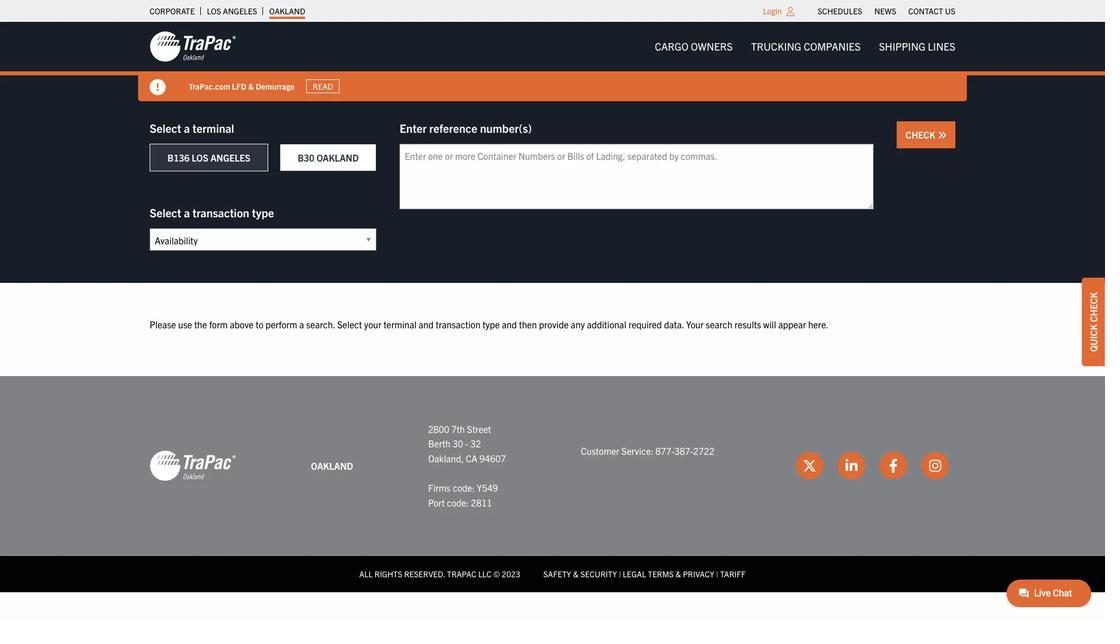 Task type: vqa. For each thing, say whether or not it's contained in the screenshot.
here.
yes



Task type: describe. For each thing, give the bounding box(es) containing it.
2 | from the left
[[717, 570, 719, 580]]

tariff
[[721, 570, 746, 580]]

contact us link
[[909, 3, 956, 19]]

please
[[150, 319, 176, 331]]

oakland image inside banner
[[150, 31, 236, 63]]

0 vertical spatial los
[[207, 6, 221, 16]]

corporate
[[150, 6, 195, 16]]

check inside button
[[906, 129, 938, 141]]

news link
[[875, 3, 897, 19]]

trucking companies link
[[742, 35, 870, 58]]

security
[[581, 570, 617, 580]]

trapac.com
[[189, 81, 230, 91]]

1 horizontal spatial transaction
[[436, 319, 481, 331]]

the
[[194, 319, 207, 331]]

then
[[519, 319, 537, 331]]

legal terms & privacy link
[[623, 570, 715, 580]]

b136
[[168, 152, 190, 164]]

a for transaction
[[184, 206, 190, 220]]

lfd
[[232, 81, 247, 91]]

select a terminal
[[150, 121, 234, 135]]

trucking
[[751, 40, 802, 53]]

reserved.
[[404, 570, 445, 580]]

above
[[230, 319, 254, 331]]

2 and from the left
[[502, 319, 517, 331]]

los angeles link
[[207, 3, 257, 19]]

street
[[467, 424, 491, 435]]

b30 oakland
[[298, 152, 359, 164]]

here.
[[809, 319, 829, 331]]

privacy
[[683, 570, 715, 580]]

legal
[[623, 570, 646, 580]]

lines
[[928, 40, 956, 53]]

2800 7th street berth 30 - 32 oakland, ca 94607
[[428, 424, 506, 465]]

search.
[[306, 319, 335, 331]]

2 horizontal spatial &
[[676, 570, 681, 580]]

form
[[209, 319, 228, 331]]

berth
[[428, 438, 451, 450]]

data.
[[664, 319, 684, 331]]

quick check
[[1088, 293, 1100, 352]]

cargo owners
[[655, 40, 733, 53]]

1 and from the left
[[419, 319, 434, 331]]

0 vertical spatial code:
[[453, 483, 475, 494]]

2 vertical spatial a
[[299, 319, 304, 331]]

safety
[[544, 570, 571, 580]]

schedules
[[818, 6, 863, 16]]

additional
[[587, 319, 627, 331]]

b30
[[298, 152, 315, 164]]

terms
[[648, 570, 674, 580]]

read link
[[306, 79, 340, 93]]

to
[[256, 319, 264, 331]]

©
[[494, 570, 500, 580]]

2800
[[428, 424, 450, 435]]

all
[[360, 570, 373, 580]]

2 oakland image from the top
[[150, 451, 236, 483]]

rights
[[375, 570, 403, 580]]

read
[[313, 81, 333, 92]]

1 horizontal spatial check
[[1088, 293, 1100, 323]]

7th
[[452, 424, 465, 435]]

& inside banner
[[248, 81, 254, 91]]

reference
[[429, 121, 478, 135]]

customer service: 877-387-2722
[[581, 446, 715, 457]]

1 vertical spatial angeles
[[211, 152, 251, 164]]

94607
[[480, 453, 506, 465]]

companies
[[804, 40, 861, 53]]

enter reference number(s)
[[400, 121, 532, 135]]

2023
[[502, 570, 521, 580]]

2811
[[471, 497, 492, 509]]

perform
[[266, 319, 297, 331]]

port
[[428, 497, 445, 509]]

b136 los angeles
[[168, 152, 251, 164]]

news
[[875, 6, 897, 16]]

0 horizontal spatial type
[[252, 206, 274, 220]]

los angeles
[[207, 6, 257, 16]]

1 vertical spatial oakland
[[317, 152, 359, 164]]

enter
[[400, 121, 427, 135]]

menu bar containing schedules
[[812, 3, 962, 19]]

1 horizontal spatial type
[[483, 319, 500, 331]]

ca
[[466, 453, 478, 465]]

your
[[364, 319, 382, 331]]

all rights reserved. trapac llc © 2023
[[360, 570, 521, 580]]

provide
[[539, 319, 569, 331]]

32
[[471, 438, 481, 450]]

30
[[453, 438, 463, 450]]

2 vertical spatial select
[[337, 319, 362, 331]]

use
[[178, 319, 192, 331]]

tariff link
[[721, 570, 746, 580]]

0 vertical spatial oakland
[[269, 6, 305, 16]]



Task type: locate. For each thing, give the bounding box(es) containing it.
0 horizontal spatial terminal
[[193, 121, 234, 135]]

firms
[[428, 483, 451, 494]]

safety & security | legal terms & privacy | tariff
[[544, 570, 746, 580]]

select
[[150, 121, 181, 135], [150, 206, 181, 220], [337, 319, 362, 331]]

1 horizontal spatial and
[[502, 319, 517, 331]]

footer containing 2800 7th street
[[0, 376, 1106, 593]]

terminal up b136 los angeles
[[193, 121, 234, 135]]

code: right port
[[447, 497, 469, 509]]

1 vertical spatial transaction
[[436, 319, 481, 331]]

solid image
[[938, 131, 947, 140]]

footer
[[0, 376, 1106, 593]]

0 vertical spatial a
[[184, 121, 190, 135]]

a left search.
[[299, 319, 304, 331]]

banner containing cargo owners
[[0, 22, 1106, 101]]

transaction
[[193, 206, 249, 220], [436, 319, 481, 331]]

login link
[[763, 6, 782, 16]]

check
[[906, 129, 938, 141], [1088, 293, 1100, 323]]

number(s)
[[480, 121, 532, 135]]

oakland
[[269, 6, 305, 16], [317, 152, 359, 164], [311, 460, 353, 472]]

0 horizontal spatial check
[[906, 129, 938, 141]]

shipping lines
[[879, 40, 956, 53]]

banner
[[0, 22, 1106, 101]]

0 vertical spatial oakland image
[[150, 31, 236, 63]]

oakland link
[[269, 3, 305, 19]]

shipping
[[879, 40, 926, 53]]

and right your
[[419, 319, 434, 331]]

menu bar containing cargo owners
[[646, 35, 965, 58]]

0 vertical spatial menu bar
[[812, 3, 962, 19]]

|
[[619, 570, 621, 580], [717, 570, 719, 580]]

& right safety
[[573, 570, 579, 580]]

any
[[571, 319, 585, 331]]

corporate link
[[150, 3, 195, 19]]

contact
[[909, 6, 944, 16]]

0 vertical spatial terminal
[[193, 121, 234, 135]]

service:
[[622, 446, 654, 457]]

demurrage
[[256, 81, 295, 91]]

menu bar down light image
[[646, 35, 965, 58]]

y549
[[477, 483, 498, 494]]

1 vertical spatial terminal
[[384, 319, 417, 331]]

a down b136
[[184, 206, 190, 220]]

0 vertical spatial angeles
[[223, 6, 257, 16]]

| left 'tariff'
[[717, 570, 719, 580]]

type
[[252, 206, 274, 220], [483, 319, 500, 331]]

1 vertical spatial select
[[150, 206, 181, 220]]

los right corporate link
[[207, 6, 221, 16]]

menu bar
[[812, 3, 962, 19], [646, 35, 965, 58]]

1 horizontal spatial &
[[573, 570, 579, 580]]

| left legal at the bottom right of the page
[[619, 570, 621, 580]]

login
[[763, 6, 782, 16]]

terminal
[[193, 121, 234, 135], [384, 319, 417, 331]]

select up b136
[[150, 121, 181, 135]]

firms code:  y549 port code:  2811
[[428, 483, 498, 509]]

los
[[207, 6, 221, 16], [192, 152, 208, 164]]

code: up 2811
[[453, 483, 475, 494]]

light image
[[787, 7, 795, 16]]

select down b136
[[150, 206, 181, 220]]

trapac.com lfd & demurrage
[[189, 81, 295, 91]]

menu bar inside banner
[[646, 35, 965, 58]]

1 vertical spatial check
[[1088, 293, 1100, 323]]

387-
[[675, 446, 694, 457]]

0 vertical spatial check
[[906, 129, 938, 141]]

angeles
[[223, 6, 257, 16], [211, 152, 251, 164]]

1 horizontal spatial terminal
[[384, 319, 417, 331]]

llc
[[478, 570, 492, 580]]

customer
[[581, 446, 620, 457]]

0 horizontal spatial &
[[248, 81, 254, 91]]

1 vertical spatial menu bar
[[646, 35, 965, 58]]

877-
[[656, 446, 675, 457]]

a
[[184, 121, 190, 135], [184, 206, 190, 220], [299, 319, 304, 331]]

please use the form above to perform a search. select your terminal and transaction type and then provide any additional required data. your search results will appear here.
[[150, 319, 829, 331]]

a for terminal
[[184, 121, 190, 135]]

search
[[706, 319, 733, 331]]

required
[[629, 319, 662, 331]]

1 | from the left
[[619, 570, 621, 580]]

1 vertical spatial los
[[192, 152, 208, 164]]

us
[[946, 6, 956, 16]]

2 vertical spatial oakland
[[311, 460, 353, 472]]

check button
[[897, 122, 956, 149]]

quick
[[1088, 325, 1100, 352]]

0 horizontal spatial and
[[419, 319, 434, 331]]

select for select a terminal
[[150, 121, 181, 135]]

select for select a transaction type
[[150, 206, 181, 220]]

1 vertical spatial code:
[[447, 497, 469, 509]]

solid image
[[150, 79, 166, 96]]

will
[[764, 319, 777, 331]]

safety & security link
[[544, 570, 617, 580]]

results
[[735, 319, 761, 331]]

shipping lines link
[[870, 35, 965, 58]]

cargo owners link
[[646, 35, 742, 58]]

contact us
[[909, 6, 956, 16]]

trapac
[[447, 570, 477, 580]]

& right lfd
[[248, 81, 254, 91]]

select a transaction type
[[150, 206, 274, 220]]

angeles down select a terminal
[[211, 152, 251, 164]]

&
[[248, 81, 254, 91], [573, 570, 579, 580], [676, 570, 681, 580]]

and left 'then'
[[502, 319, 517, 331]]

cargo
[[655, 40, 689, 53]]

& right terms
[[676, 570, 681, 580]]

schedules link
[[818, 3, 863, 19]]

appear
[[779, 319, 806, 331]]

0 vertical spatial transaction
[[193, 206, 249, 220]]

0 horizontal spatial |
[[619, 570, 621, 580]]

1 horizontal spatial |
[[717, 570, 719, 580]]

your
[[686, 319, 704, 331]]

trucking companies
[[751, 40, 861, 53]]

1 oakland image from the top
[[150, 31, 236, 63]]

oakland,
[[428, 453, 464, 465]]

terminal right your
[[384, 319, 417, 331]]

1 vertical spatial oakland image
[[150, 451, 236, 483]]

0 vertical spatial select
[[150, 121, 181, 135]]

1 vertical spatial a
[[184, 206, 190, 220]]

and
[[419, 319, 434, 331], [502, 319, 517, 331]]

-
[[465, 438, 469, 450]]

a up b136
[[184, 121, 190, 135]]

select left your
[[337, 319, 362, 331]]

los right b136
[[192, 152, 208, 164]]

oakland image
[[150, 31, 236, 63], [150, 451, 236, 483]]

Enter reference number(s) text field
[[400, 144, 874, 210]]

angeles left oakland link
[[223, 6, 257, 16]]

quick check link
[[1083, 278, 1106, 367]]

owners
[[691, 40, 733, 53]]

0 vertical spatial type
[[252, 206, 274, 220]]

1 vertical spatial type
[[483, 319, 500, 331]]

0 horizontal spatial transaction
[[193, 206, 249, 220]]

menu bar up shipping
[[812, 3, 962, 19]]



